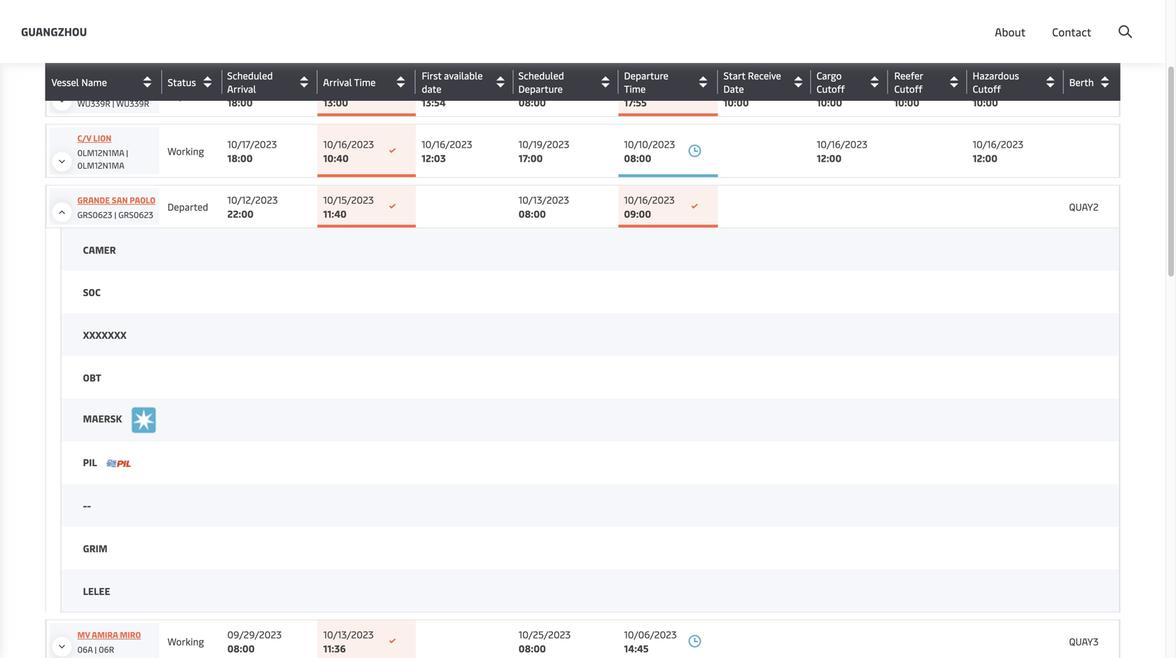Task type: describe. For each thing, give the bounding box(es) containing it.
08:00 for 09/29/2023 08:00
[[519, 642, 546, 655]]

vessel name button
[[51, 71, 159, 93]]

2 vertical spatial 10/13/2023
[[323, 628, 374, 641]]

10/13/2023 08:00 for 10/06/2023
[[519, 82, 569, 109]]

09/29/2023
[[227, 628, 282, 641]]

ii
[[147, 83, 152, 94]]

1 10:00 from the left
[[724, 96, 749, 109]]

14:45
[[624, 642, 649, 655]]

10/12/2023 17:55
[[624, 82, 675, 109]]

georgia
[[111, 83, 145, 94]]

10/10/2023 08:00
[[624, 137, 675, 165]]

cargo cutoff
[[817, 69, 845, 95]]

about
[[995, 24, 1026, 39]]

maersk image
[[131, 406, 156, 434]]

berth
[[1069, 75, 1094, 89]]

c/v
[[77, 132, 91, 144]]

date
[[422, 82, 442, 95]]

working for 18:00
[[168, 144, 204, 158]]

arrival time
[[323, 75, 376, 89]]

06r
[[99, 644, 114, 655]]

10/15/2023 11:40
[[323, 193, 374, 220]]

working for 08:00
[[168, 635, 204, 648]]

3 10/11/2023 10:00 from the left
[[894, 82, 943, 109]]

departed for 22:00
[[168, 200, 208, 213]]

pil
[[83, 455, 99, 469]]

10/13/2023 for 10/12/2023 22:00
[[519, 193, 569, 206]]

vessel
[[51, 75, 79, 89]]

10/06/2023 18:00
[[227, 82, 280, 109]]

--
[[83, 499, 91, 512]]

amira
[[92, 629, 118, 640]]

09:00
[[624, 207, 651, 220]]

10/06/2023 for 18:00
[[227, 82, 280, 95]]

2 10/16/2023 12:00 from the left
[[973, 137, 1024, 165]]

create
[[1063, 13, 1095, 28]]

17:00
[[519, 151, 543, 165]]

contact button
[[1052, 0, 1092, 63]]

4 10:00 from the left
[[973, 96, 998, 109]]

10/10/2023
[[624, 137, 675, 151]]

18:00 for 10/06/2023 18:00
[[227, 96, 253, 109]]

10/06/2023 14:45
[[624, 628, 677, 655]]

msc
[[92, 83, 109, 94]]

| inside c/v lion 0lm12n1ma | 0lm12n1ma
[[126, 147, 128, 158]]

c/v lion 0lm12n1ma | 0lm12n1ma
[[77, 132, 128, 171]]

/
[[1056, 13, 1060, 28]]

cutoff inside reefer cutoff
[[894, 82, 923, 95]]

11:36
[[323, 642, 346, 655]]

2 12:00 from the left
[[973, 151, 998, 165]]

mv msc georgia ii wu339r | wu339r
[[77, 83, 152, 109]]

guangzhou link
[[21, 23, 87, 40]]

11:40
[[323, 207, 347, 220]]

xxxxxxx
[[83, 328, 127, 341]]

6 10/11/2023 from the left
[[973, 82, 1022, 95]]

1 hazardous cutoff from the top
[[973, 34, 1019, 61]]

mv amira miro 06a | 06r
[[77, 629, 141, 655]]

arrival time button
[[323, 71, 412, 93]]

2 10:00 from the left
[[817, 96, 842, 109]]

3 10:00 from the left
[[894, 96, 920, 109]]

09/29/2023 08:00
[[227, 628, 282, 655]]

mv for departed
[[77, 83, 90, 94]]

10/25/2023 08:00
[[519, 628, 571, 655]]

1 hazardous from the top
[[973, 34, 1019, 48]]

08:00 inside 09/29/2023 08:00
[[227, 642, 255, 655]]

login / create account link
[[1000, 0, 1139, 41]]

10/13/2023 11:36
[[323, 628, 374, 655]]

2 hazardous from the top
[[973, 69, 1019, 82]]

cargo cutoff button
[[817, 69, 885, 95]]

10/06/2023 for 14:45
[[624, 628, 677, 641]]

first available date
[[422, 69, 483, 95]]

10/11/2023 13:54
[[422, 82, 470, 109]]

1 0lm12n1ma from the top
[[77, 147, 124, 158]]

reefer cutoff
[[894, 69, 923, 95]]

08:00 for 10/12/2023 22:00
[[519, 207, 546, 220]]

12:03
[[422, 151, 446, 165]]

start
[[724, 69, 746, 82]]

lelee
[[83, 584, 110, 597]]

2 10/11/2023 10:00 from the left
[[817, 82, 866, 109]]

cargo
[[817, 69, 842, 82]]

san
[[112, 194, 128, 205]]

10/19/2023 17:00
[[519, 137, 570, 165]]

06a
[[77, 644, 93, 655]]

10/16/2023 09:00
[[624, 193, 675, 220]]

obt
[[83, 371, 101, 384]]

scheduled departure button
[[518, 69, 615, 95]]

date
[[724, 82, 744, 95]]

camer
[[83, 243, 116, 256]]

paolo
[[130, 194, 155, 205]]

13:54
[[422, 96, 446, 109]]

scheduled arrival
[[227, 69, 273, 95]]

10/16/2023 12:03
[[422, 137, 472, 165]]

1 10/11/2023 from the left
[[323, 82, 372, 95]]

guangzhou
[[21, 24, 87, 39]]

first available date button
[[422, 69, 510, 95]]

10/12/2023 22:00
[[227, 193, 278, 220]]

departed for 18:00
[[168, 89, 208, 102]]

cutoff right reefer cutoff button
[[973, 82, 1001, 95]]

departure time
[[624, 69, 669, 95]]

soc
[[83, 285, 101, 299]]

reefer cutoff button
[[894, 69, 964, 95]]

22:00
[[227, 207, 254, 220]]

first
[[422, 69, 442, 82]]

login / create account
[[1026, 13, 1139, 28]]



Task type: locate. For each thing, give the bounding box(es) containing it.
10/13/2023 08:00 down 17:00
[[519, 193, 569, 220]]

mv inside mv amira miro 06a | 06r
[[77, 629, 90, 640]]

08:00 inside "10/25/2023 08:00"
[[519, 642, 546, 655]]

cutoff down about
[[973, 48, 1001, 61]]

1 departed from the top
[[168, 89, 208, 102]]

| inside grande san paolo grs0623 | grs0623
[[114, 209, 116, 220]]

-
[[83, 499, 87, 512], [87, 499, 91, 512]]

2 10/11/2023 from the left
[[422, 82, 470, 95]]

scheduled inside scheduled departure button
[[518, 69, 564, 82]]

10/15/2023
[[323, 193, 374, 206]]

0 vertical spatial 10/13/2023
[[519, 82, 569, 95]]

10/16/2023
[[323, 137, 374, 151], [422, 137, 472, 151], [817, 137, 868, 151], [973, 137, 1024, 151], [624, 193, 675, 206]]

scheduled
[[227, 69, 273, 82], [518, 69, 564, 82]]

cutoff
[[973, 48, 1001, 61], [817, 82, 845, 95], [894, 82, 923, 95], [973, 82, 1001, 95]]

0 vertical spatial quay2
[[1069, 89, 1099, 102]]

mv for working
[[77, 629, 90, 640]]

quay3
[[1069, 635, 1099, 648]]

departed right ii
[[168, 89, 208, 102]]

10:00
[[724, 96, 749, 109], [817, 96, 842, 109], [894, 96, 920, 109], [973, 96, 998, 109]]

1 12:00 from the left
[[817, 151, 842, 165]]

0 horizontal spatial grs0623
[[77, 209, 112, 220]]

departure inside "departure time" button
[[624, 69, 669, 82]]

about button
[[995, 0, 1026, 63]]

1 hazardous cutoff button from the top
[[973, 34, 1060, 61]]

scheduled right the status button
[[227, 69, 273, 82]]

arrival right the status button
[[227, 82, 256, 95]]

0 vertical spatial hazardous cutoff button
[[973, 34, 1060, 61]]

10/12/2023 for 17:55
[[624, 82, 675, 95]]

0 vertical spatial 18:00
[[227, 96, 253, 109]]

1 wu339r from the left
[[77, 98, 110, 109]]

mv inside mv msc georgia ii wu339r | wu339r
[[77, 83, 90, 94]]

08:00 down 10/10/2023
[[624, 151, 651, 165]]

| down san
[[114, 209, 116, 220]]

18:00 inside 10/17/2023 18:00
[[227, 151, 253, 165]]

1 vertical spatial working
[[168, 635, 204, 648]]

18:00
[[227, 96, 253, 109], [227, 151, 253, 165]]

10/06/2023 up 10/17/2023
[[227, 82, 280, 95]]

13:00
[[323, 96, 348, 109]]

10/06/2023 up 14:45
[[624, 628, 677, 641]]

2 working from the top
[[168, 635, 204, 648]]

login
[[1026, 13, 1053, 28]]

status
[[168, 75, 196, 89]]

receive
[[748, 69, 781, 82]]

1 vertical spatial quay2
[[1069, 200, 1099, 213]]

08:00 down 09/29/2023
[[227, 642, 255, 655]]

0 horizontal spatial 12:00
[[817, 151, 842, 165]]

1 horizontal spatial arrival
[[323, 75, 352, 89]]

10/11/2023 10:00
[[724, 82, 772, 109], [817, 82, 866, 109], [894, 82, 943, 109], [973, 82, 1022, 109]]

0 horizontal spatial 10/16/2023 12:00
[[817, 137, 868, 165]]

2 10/13/2023 08:00 from the top
[[519, 193, 569, 220]]

1 vertical spatial departed
[[168, 200, 208, 213]]

2 - from the left
[[87, 499, 91, 512]]

1 horizontal spatial time
[[624, 82, 646, 95]]

grs0623 down grande
[[77, 209, 112, 220]]

scheduled up the 10/19/2023
[[518, 69, 564, 82]]

1 18:00 from the top
[[227, 96, 253, 109]]

3 10/11/2023 from the left
[[724, 82, 772, 95]]

1 grs0623 from the left
[[77, 209, 112, 220]]

grim
[[83, 542, 107, 555]]

time for arrival time
[[354, 75, 376, 89]]

scheduled for arrival
[[227, 69, 273, 82]]

1 vertical spatial mv
[[77, 629, 90, 640]]

scheduled for departure
[[518, 69, 564, 82]]

scheduled arrival button
[[227, 69, 314, 95]]

1 horizontal spatial 10/12/2023
[[624, 82, 675, 95]]

10/13/2023 08:00
[[519, 82, 569, 109], [519, 193, 569, 220]]

0 horizontal spatial 10/06/2023
[[227, 82, 280, 95]]

0 vertical spatial 10/12/2023
[[624, 82, 675, 95]]

arrival up the 13:00
[[323, 75, 352, 89]]

status button
[[168, 71, 219, 93]]

0 horizontal spatial departure
[[518, 82, 563, 95]]

wu339r down georgia
[[116, 98, 149, 109]]

| up san
[[126, 147, 128, 158]]

2 hazardous cutoff from the top
[[973, 69, 1019, 95]]

1 10/16/2023 12:00 from the left
[[817, 137, 868, 165]]

quay2 for 10/12/2023
[[1069, 200, 1099, 213]]

1 - from the left
[[83, 499, 87, 512]]

time for departure time
[[624, 82, 646, 95]]

10/16/2023 12:00
[[817, 137, 868, 165], [973, 137, 1024, 165]]

1 10/13/2023 08:00 from the top
[[519, 82, 569, 109]]

working left 10/17/2023 18:00
[[168, 144, 204, 158]]

1 working from the top
[[168, 144, 204, 158]]

4 10/11/2023 from the left
[[817, 82, 866, 95]]

18:00 down 10/17/2023
[[227, 151, 253, 165]]

2 0lm12n1ma from the top
[[77, 160, 124, 171]]

departure up the 10/19/2023
[[518, 82, 563, 95]]

mv left msc
[[77, 83, 90, 94]]

1 horizontal spatial scheduled
[[518, 69, 564, 82]]

0 horizontal spatial 10/12/2023
[[227, 193, 278, 206]]

10/12/2023 up 22:00
[[227, 193, 278, 206]]

cutoff right cargo cutoff button at the right of the page
[[894, 82, 923, 95]]

10/11/2023 13:00
[[323, 82, 372, 109]]

0 vertical spatial hazardous cutoff
[[973, 34, 1019, 61]]

1 quay2 from the top
[[1069, 89, 1099, 102]]

departure inside "scheduled departure"
[[518, 82, 563, 95]]

2 hazardous cutoff button from the top
[[973, 69, 1060, 95]]

1 vertical spatial hazardous
[[973, 69, 1019, 82]]

10/12/2023 up the 17:55
[[624, 82, 675, 95]]

10/06/2023
[[227, 82, 280, 95], [624, 628, 677, 641]]

0 vertical spatial 10/06/2023
[[227, 82, 280, 95]]

10/13/2023 up the 10/19/2023
[[519, 82, 569, 95]]

10/13/2023
[[519, 82, 569, 95], [519, 193, 569, 206], [323, 628, 374, 641]]

10/17/2023 18:00
[[227, 137, 277, 165]]

cutoff right start receive date button
[[817, 82, 845, 95]]

0 vertical spatial 0lm12n1ma
[[77, 147, 124, 158]]

08:00 inside 10/10/2023 08:00
[[624, 151, 651, 165]]

10/25/2023
[[519, 628, 571, 641]]

1 vertical spatial 18:00
[[227, 151, 253, 165]]

mv up 06a
[[77, 629, 90, 640]]

10/12/2023
[[624, 82, 675, 95], [227, 193, 278, 206]]

pil image
[[106, 457, 131, 471]]

arrival inside arrival time button
[[323, 75, 352, 89]]

quay2 for 10/06/2023
[[1069, 89, 1099, 102]]

1 vertical spatial 10/13/2023 08:00
[[519, 193, 569, 220]]

10/13/2023 08:00 for 10/12/2023
[[519, 193, 569, 220]]

18:00 down the scheduled arrival
[[227, 96, 253, 109]]

10/13/2023 down 17:00
[[519, 193, 569, 206]]

scheduled departure
[[518, 69, 564, 95]]

2 18:00 from the top
[[227, 151, 253, 165]]

0 vertical spatial hazardous
[[973, 34, 1019, 48]]

contact
[[1052, 24, 1092, 39]]

hazardous cutoff button
[[973, 34, 1060, 61], [973, 69, 1060, 95]]

1 vertical spatial 10/06/2023
[[624, 628, 677, 641]]

| inside mv msc georgia ii wu339r | wu339r
[[112, 98, 114, 109]]

0 horizontal spatial arrival
[[227, 82, 256, 95]]

|
[[112, 98, 114, 109], [126, 147, 128, 158], [114, 209, 116, 220], [95, 644, 97, 655]]

hazardous
[[973, 34, 1019, 48], [973, 69, 1019, 82]]

0 horizontal spatial time
[[354, 75, 376, 89]]

1 horizontal spatial 12:00
[[973, 151, 998, 165]]

lion
[[93, 132, 112, 144]]

1 horizontal spatial departure
[[624, 69, 669, 82]]

reefer
[[894, 69, 923, 82]]

0 vertical spatial 10/13/2023 08:00
[[519, 82, 569, 109]]

0 horizontal spatial scheduled
[[227, 69, 273, 82]]

time inside 'departure time'
[[624, 82, 646, 95]]

| inside mv amira miro 06a | 06r
[[95, 644, 97, 655]]

account
[[1098, 13, 1139, 28]]

0 vertical spatial working
[[168, 144, 204, 158]]

grande
[[77, 194, 110, 205]]

1 horizontal spatial 10/16/2023 12:00
[[973, 137, 1024, 165]]

start receive date
[[724, 69, 781, 95]]

1 horizontal spatial 10/06/2023
[[624, 628, 677, 641]]

1 vertical spatial hazardous cutoff
[[973, 69, 1019, 95]]

1 horizontal spatial grs0623
[[118, 209, 153, 220]]

18:00 inside 10/06/2023 18:00
[[227, 96, 253, 109]]

hazardous cutoff button down about dropdown button
[[973, 69, 1060, 95]]

10/16/2023 10:40
[[323, 137, 374, 165]]

08:00 for 10/06/2023 18:00
[[519, 96, 546, 109]]

10:40
[[323, 151, 349, 165]]

08:00 down 17:00
[[519, 207, 546, 220]]

10/13/2023 08:00 up the 10/19/2023
[[519, 82, 569, 109]]

scheduled inside scheduled arrival button
[[227, 69, 273, 82]]

10/12/2023 for 22:00
[[227, 193, 278, 206]]

2 quay2 from the top
[[1069, 200, 1099, 213]]

1 vertical spatial hazardous cutoff button
[[973, 69, 1060, 95]]

working right miro
[[168, 635, 204, 648]]

17:55
[[624, 96, 647, 109]]

1 vertical spatial 10/12/2023
[[227, 193, 278, 206]]

0 vertical spatial mv
[[77, 83, 90, 94]]

18:00 for 10/17/2023 18:00
[[227, 151, 253, 165]]

| right 06a
[[95, 644, 97, 655]]

10/13/2023 up 11:36
[[323, 628, 374, 641]]

1 vertical spatial 10/13/2023
[[519, 193, 569, 206]]

| down georgia
[[112, 98, 114, 109]]

berth button
[[1069, 71, 1116, 93]]

2 departed from the top
[[168, 200, 208, 213]]

10/11/2023
[[323, 82, 372, 95], [422, 82, 470, 95], [724, 82, 772, 95], [817, 82, 866, 95], [894, 82, 943, 95], [973, 82, 1022, 95]]

10/17/2023
[[227, 137, 277, 151]]

working
[[168, 144, 204, 158], [168, 635, 204, 648]]

08:00 down 10/25/2023
[[519, 642, 546, 655]]

grs0623 down the paolo
[[118, 209, 153, 220]]

2 wu339r from the left
[[116, 98, 149, 109]]

departed right the paolo
[[168, 200, 208, 213]]

start receive date button
[[724, 69, 808, 95]]

time up the 17:55
[[624, 82, 646, 95]]

maersk
[[83, 412, 124, 425]]

5 10/11/2023 from the left
[[894, 82, 943, 95]]

10/13/2023 for 10/06/2023 18:00
[[519, 82, 569, 95]]

1 10/11/2023 10:00 from the left
[[724, 82, 772, 109]]

departure up the 17:55
[[624, 69, 669, 82]]

vessel name
[[51, 75, 107, 89]]

1 vertical spatial 0lm12n1ma
[[77, 160, 124, 171]]

2 grs0623 from the left
[[118, 209, 153, 220]]

0lm12n1ma
[[77, 147, 124, 158], [77, 160, 124, 171]]

arrival inside the scheduled arrival
[[227, 82, 256, 95]]

wu339r down msc
[[77, 98, 110, 109]]

10/19/2023
[[519, 137, 570, 151]]

departed
[[168, 89, 208, 102], [168, 200, 208, 213]]

1 scheduled from the left
[[227, 69, 273, 82]]

hazardous cutoff button down login
[[973, 34, 1060, 61]]

4 10/11/2023 10:00 from the left
[[973, 82, 1022, 109]]

time left date on the left top of the page
[[354, 75, 376, 89]]

grande san paolo grs0623 | grs0623
[[77, 194, 155, 220]]

1 mv from the top
[[77, 83, 90, 94]]

08:00 down "scheduled departure"
[[519, 96, 546, 109]]

2 scheduled from the left
[[518, 69, 564, 82]]

quay2
[[1069, 89, 1099, 102], [1069, 200, 1099, 213]]

12:00
[[817, 151, 842, 165], [973, 151, 998, 165]]

2 mv from the top
[[77, 629, 90, 640]]

0 horizontal spatial wu339r
[[77, 98, 110, 109]]

0 vertical spatial departed
[[168, 89, 208, 102]]

available
[[444, 69, 483, 82]]

1 horizontal spatial wu339r
[[116, 98, 149, 109]]

name
[[81, 75, 107, 89]]



Task type: vqa. For each thing, say whether or not it's contained in the screenshot.


